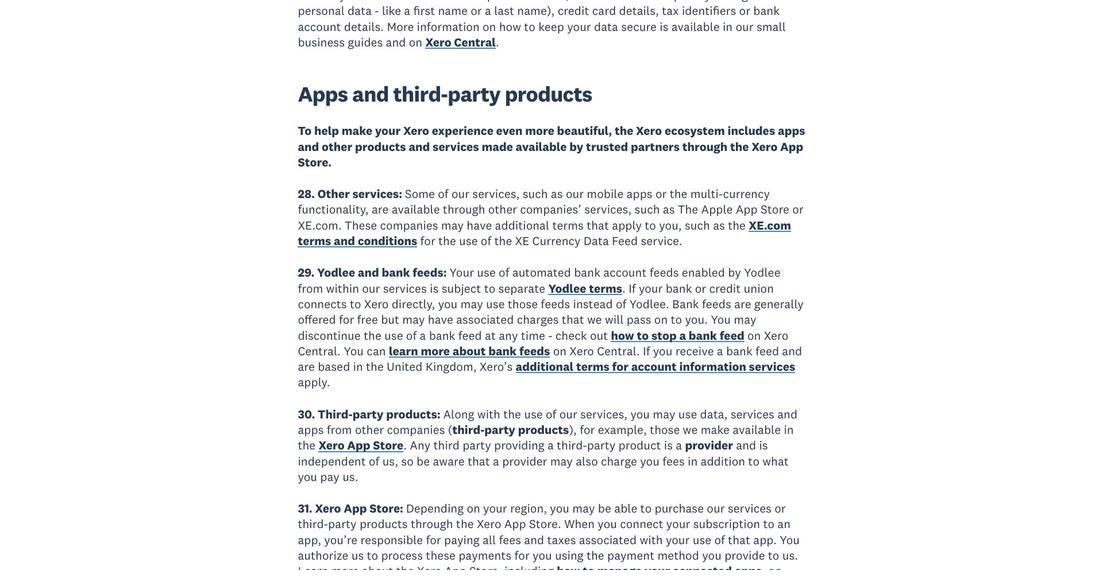 Task type: describe. For each thing, give the bounding box(es) containing it.
party up experience
[[448, 81, 501, 108]]

of up 'learn'
[[406, 328, 417, 343]]

an
[[778, 517, 791, 532]]

party up also
[[587, 438, 616, 454]]

within
[[326, 281, 359, 296]]

), for example, those we make available in the
[[298, 422, 794, 454]]

central. for if
[[597, 344, 640, 359]]

at
[[485, 328, 496, 343]]

products up xero app store . any third party providing a third-party product is a provider
[[518, 422, 569, 438]]

yodlee terms
[[549, 281, 622, 296]]

party up providing
[[485, 422, 516, 438]]

your inside to help make your xero experience even more beautiful, the xero ecosystem includes apps and other products and services made available by trusted partners through the xero app store.
[[375, 123, 401, 139]]

to inside some of our services, such as our mobile apps or the multi-currency functionality, are available through other companies' services, such as the apple app store or xe.com. these companies may have additional terms that apply to you, such as the
[[645, 218, 656, 233]]

connect
[[620, 517, 664, 532]]

0 horizontal spatial as
[[551, 186, 563, 202]]

is inside the your use of automated bank account feeds enabled by yodlee from within our services is subject to separate
[[430, 281, 439, 296]]

1 horizontal spatial feed
[[720, 328, 745, 343]]

you inside 'on xero central. if you receive a bank feed and are based in the united kingdom, xero's'
[[653, 344, 673, 359]]

31. xero app store:
[[298, 501, 406, 517]]

for up the these
[[426, 533, 441, 548]]

bank down any
[[489, 344, 517, 359]]

xero app store . any third party providing a third-party product is a provider
[[319, 438, 733, 454]]

xero up all
[[477, 517, 501, 532]]

payment
[[608, 548, 655, 564]]

and inside and is independent of us, so be aware that a provider may also charge you fees in addition to what you pay us.
[[736, 438, 756, 454]]

purchase
[[655, 501, 704, 517]]

to up free
[[350, 297, 361, 312]]

the up 'paying'
[[456, 517, 474, 532]]

to
[[298, 123, 312, 139]]

additional terms for account information services apply.
[[298, 359, 796, 390]]

party up xero app store link
[[353, 407, 384, 422]]

in inside ), for example, those we make available in the
[[784, 422, 794, 438]]

third- down the along
[[453, 422, 485, 438]]

discontinue
[[298, 328, 361, 343]]

store:
[[370, 501, 403, 517]]

these
[[426, 548, 456, 564]]

and up within
[[358, 265, 379, 281]]

of left xe
[[481, 233, 492, 249]]

help
[[314, 123, 339, 139]]

store. inside depending on your region, you may be able to purchase our services or third-party products through the xero app store. when you connect your subscription to an app, you're responsible for paying all fees and taxes associated with your use of that app. you authorize us to process these payments for you using the payment method you provide to us. learn more about the xero app store, including
[[529, 517, 561, 532]]

terms for xe.com
[[298, 233, 331, 249]]

the left xe
[[495, 233, 512, 249]]

we inside . if your bank or credit union connects to xero directly, you may use those feeds instead of yodlee. bank feeds are generally offered for free but may have associated charges that we will pass on to you. you may discontinue the use of a bank feed at any time - check out
[[587, 312, 602, 328]]

28.
[[298, 186, 315, 202]]

1 horizontal spatial about
[[453, 344, 486, 359]]

through for such
[[443, 202, 485, 217]]

2 horizontal spatial such
[[685, 218, 710, 233]]

the up "your"
[[439, 233, 456, 249]]

services inside the your use of automated bank account feeds enabled by yodlee from within our services is subject to separate
[[383, 281, 427, 296]]

1 horizontal spatial provider
[[685, 438, 733, 454]]

you down product
[[640, 454, 660, 469]]

for the use of the xe currency data feed service.
[[417, 233, 683, 249]]

may inside and is independent of us, so be aware that a provider may also charge you fees in addition to what you pay us.
[[550, 454, 573, 469]]

xero central .
[[426, 34, 499, 50]]

kingdom,
[[426, 359, 477, 375]]

learn more about bank feeds link
[[389, 344, 550, 362]]

the down 'apple'
[[728, 218, 746, 233]]

0 vertical spatial .
[[496, 34, 499, 50]]

28. other services:
[[298, 186, 405, 202]]

free
[[357, 312, 378, 328]]

terms inside some of our services, such as our mobile apps or the multi-currency functionality, are available through other companies' services, such as the apple app store or xe.com. these companies may have additional terms that apply to you, such as the
[[553, 218, 584, 233]]

our right some
[[452, 186, 470, 202]]

through inside to help make your xero experience even more beautiful, the xero ecosystem includes apps and other products and services made available by trusted partners through the xero app store.
[[683, 139, 728, 154]]

feed inside . if your bank or credit union connects to xero directly, you may use those feeds instead of yodlee. bank feeds are generally offered for free but may have associated charges that we will pass on to you. you may discontinue the use of a bank feed at any time - check out
[[458, 328, 482, 343]]

you up when
[[550, 501, 570, 517]]

apps and third-party products
[[298, 81, 592, 108]]

some of our services, such as our mobile apps or the multi-currency functionality, are available through other companies' services, such as the apple app store or xe.com. these companies may have additional terms that apply to you, such as the
[[298, 186, 804, 233]]

xero down includes
[[752, 139, 778, 154]]

xero left the central
[[426, 34, 452, 50]]

make inside to help make your xero experience even more beautiful, the xero ecosystem includes apps and other products and services made available by trusted partners through the xero app store.
[[342, 123, 373, 139]]

additional terms for account information services link
[[516, 359, 796, 377]]

about inside depending on your region, you may be able to purchase our services or third-party products through the xero app store. when you connect your subscription to an app, you're responsible for paying all fees and taxes associated with your use of that app. you authorize us to process these payments for you using the payment method you provide to us. learn more about the xero app store, including
[[362, 564, 393, 571]]

the
[[678, 202, 698, 217]]

on inside 'on xero central. if you receive a bank feed and are based in the united kingdom, xero's'
[[553, 344, 567, 359]]

use inside the your use of automated bank account feeds enabled by yodlee from within our services is subject to separate
[[477, 265, 496, 281]]

a down along with the use of our services, you may use data, services and apps from other companies (
[[548, 438, 554, 454]]

our inside along with the use of our services, you may use data, services and apps from other companies (
[[560, 407, 578, 422]]

you inside "on xero central. you can"
[[344, 344, 364, 359]]

your
[[450, 265, 474, 281]]

xero's
[[480, 359, 513, 375]]

companies'
[[520, 202, 582, 217]]

on inside depending on your region, you may be able to purchase our services or third-party products through the xero app store. when you connect your subscription to an app, you're responsible for paying all fees and taxes associated with your use of that app. you authorize us to process these payments for you using the payment method you provide to us. learn more about the xero app store, including
[[467, 501, 480, 517]]

services, inside along with the use of our services, you may use data, services and apps from other companies (
[[581, 407, 628, 422]]

depending
[[406, 501, 464, 517]]

2 horizontal spatial as
[[713, 218, 725, 233]]

central. for you
[[298, 344, 341, 359]]

app inside some of our services, such as our mobile apps or the multi-currency functionality, are available through other companies' services, such as the apple app store or xe.com. these companies may have additional terms that apply to you, such as the
[[736, 202, 758, 217]]

pay
[[320, 469, 340, 485]]

payments
[[459, 548, 512, 564]]

to left an
[[763, 517, 775, 532]]

you inside along with the use of our services, you may use data, services and apps from other companies (
[[631, 407, 650, 422]]

taxes
[[547, 533, 576, 548]]

any
[[410, 438, 431, 454]]

available inside to help make your xero experience even more beautiful, the xero ecosystem includes apps and other products and services made available by trusted partners through the xero app store.
[[516, 139, 567, 154]]

charge
[[601, 454, 637, 469]]

other inside some of our services, such as our mobile apps or the multi-currency functionality, are available through other companies' services, such as the apple app store or xe.com. these companies may have additional terms that apply to you, such as the
[[488, 202, 517, 217]]

you down the able
[[598, 517, 617, 532]]

of inside and is independent of us, so be aware that a provider may also charge you fees in addition to what you pay us.
[[369, 454, 380, 469]]

may inside depending on your region, you may be able to purchase our services or third-party products through the xero app store. when you connect your subscription to an app, you're responsible for paying all fees and taxes associated with your use of that app. you authorize us to process these payments for you using the payment method you provide to us. learn more about the xero app store, including
[[573, 501, 595, 517]]

third
[[434, 438, 460, 454]]

apps inside some of our services, such as our mobile apps or the multi-currency functionality, are available through other companies' services, such as the apple app store or xe.com. these companies may have additional terms that apply to you, such as the
[[627, 186, 653, 202]]

companies inside some of our services, such as our mobile apps or the multi-currency functionality, are available through other companies' services, such as the apple app store or xe.com. these companies may have additional terms that apply to you, such as the
[[380, 218, 438, 233]]

for inside . if your bank or credit union connects to xero directly, you may use those feeds instead of yodlee. bank feeds are generally offered for free but may have associated charges that we will pass on to you. you may discontinue the use of a bank feed at any time - check out
[[339, 312, 354, 328]]

yodlee.
[[630, 297, 670, 312]]

learn
[[389, 344, 418, 359]]

2 vertical spatial .
[[404, 438, 407, 454]]

feed inside 'on xero central. if you receive a bank feed and are based in the united kingdom, xero's'
[[756, 344, 779, 359]]

from inside the your use of automated bank account feeds enabled by yodlee from within our services is subject to separate
[[298, 281, 323, 296]]

additional inside some of our services, such as our mobile apps or the multi-currency functionality, are available through other companies' services, such as the apple app store or xe.com. these companies may have additional terms that apply to you, such as the
[[495, 218, 550, 233]]

apps for ecosystem
[[778, 123, 805, 139]]

the down process
[[396, 564, 414, 571]]

the inside ), for example, those we make available in the
[[298, 438, 316, 454]]

to down pass at the bottom right of page
[[637, 328, 649, 343]]

paying
[[444, 533, 480, 548]]

party inside depending on your region, you may be able to purchase our services or third-party products through the xero app store. when you connect your subscription to an app, you're responsible for paying all fees and taxes associated with your use of that app. you authorize us to process these payments for you using the payment method you provide to us. learn more about the xero app store, including
[[328, 517, 357, 532]]

the down includes
[[731, 139, 749, 154]]

feeds up charges
[[541, 297, 570, 312]]

your inside . if your bank or credit union connects to xero directly, you may use those feeds instead of yodlee. bank feeds are generally offered for free but may have associated charges that we will pass on to you. you may discontinue the use of a bank feed at any time - check out
[[639, 281, 663, 296]]

currency
[[723, 186, 770, 202]]

xero left experience
[[403, 123, 429, 139]]

app.
[[754, 533, 777, 548]]

third-party products
[[453, 422, 569, 438]]

learn
[[298, 564, 328, 571]]

subject
[[442, 281, 481, 296]]

apply.
[[298, 375, 330, 390]]

30.
[[298, 407, 315, 422]]

services, down made
[[473, 186, 520, 202]]

multi-
[[691, 186, 723, 202]]

or inside . if your bank or credit union connects to xero directly, you may use those feeds instead of yodlee. bank feeds are generally offered for free but may have associated charges that we will pass on to you. you may discontinue the use of a bank feed at any time - check out
[[695, 281, 707, 296]]

and inside 'on xero central. if you receive a bank feed and are based in the united kingdom, xero's'
[[782, 344, 802, 359]]

you inside . if your bank or credit union connects to xero directly, you may use those feeds instead of yodlee. bank feeds are generally offered for free but may have associated charges that we will pass on to you. you may discontinue the use of a bank feed at any time - check out
[[438, 297, 458, 312]]

use left the data,
[[679, 407, 697, 422]]

to inside and is independent of us, so be aware that a provider may also charge you fees in addition to what you pay us.
[[749, 454, 760, 469]]

account inside the your use of automated bank account feeds enabled by yodlee from within our services is subject to separate
[[604, 265, 647, 281]]

xero app store link
[[319, 438, 404, 456]]

a inside . if your bank or credit union connects to xero directly, you may use those feeds instead of yodlee. bank feeds are generally offered for free but may have associated charges that we will pass on to you. you may discontinue the use of a bank feed at any time - check out
[[420, 328, 426, 343]]

that inside . if your bank or credit union connects to xero directly, you may use those feeds instead of yodlee. bank feeds are generally offered for free but may have associated charges that we will pass on to you. you may discontinue the use of a bank feed at any time - check out
[[562, 312, 584, 328]]

use down but
[[385, 328, 403, 343]]

xero inside 'on xero central. if you receive a bank feed and are based in the united kingdom, xero's'
[[570, 344, 594, 359]]

and right apps
[[352, 81, 389, 108]]

are inside 'on xero central. if you receive a bank feed and are based in the united kingdom, xero's'
[[298, 359, 315, 375]]

app inside to help make your xero experience even more beautiful, the xero ecosystem includes apps and other products and services made available by trusted partners through the xero app store.
[[781, 139, 804, 154]]

any
[[499, 328, 518, 343]]

along
[[443, 407, 474, 422]]

and inside along with the use of our services, you may use data, services and apps from other companies (
[[778, 407, 798, 422]]

bank down conditions
[[382, 265, 410, 281]]

even
[[496, 123, 523, 139]]

use up ), for example, those we make available in the
[[524, 407, 543, 422]]

xero right '31.' on the left of page
[[315, 501, 341, 517]]

we inside ), for example, those we make available in the
[[683, 422, 698, 438]]

method
[[658, 548, 699, 564]]

services, down mobile
[[585, 202, 632, 217]]

for inside ), for example, those we make available in the
[[580, 422, 595, 438]]

apps
[[298, 81, 348, 108]]

0 horizontal spatial such
[[523, 186, 548, 202]]

with inside depending on your region, you may be able to purchase our services or third-party products through the xero app store. when you connect your subscription to an app, you're responsible for paying all fees and taxes associated with your use of that app. you authorize us to process these payments for you using the payment method you provide to us. learn more about the xero app store, including
[[640, 533, 663, 548]]

. if your bank or credit union connects to xero directly, you may use those feeds instead of yodlee. bank feeds are generally offered for free but may have associated charges that we will pass on to you. you may discontinue the use of a bank feed at any time - check out
[[298, 281, 804, 343]]

xero inside "on xero central. you can"
[[764, 328, 789, 343]]

xe.com
[[749, 218, 791, 233]]

xero down the these
[[417, 564, 442, 571]]

may down directly,
[[403, 312, 425, 328]]

time
[[521, 328, 545, 343]]

and up some
[[409, 139, 430, 154]]

1 horizontal spatial yodlee
[[549, 281, 586, 296]]

may down union
[[734, 312, 757, 328]]

use up "your"
[[459, 233, 478, 249]]

product
[[619, 438, 661, 454]]

in inside and is independent of us, so be aware that a provider may also charge you fees in addition to what you pay us.
[[688, 454, 698, 469]]

aware
[[433, 454, 465, 469]]

services inside to help make your xero experience even more beautiful, the xero ecosystem includes apps and other products and services made available by trusted partners through the xero app store.
[[433, 139, 479, 154]]

central
[[454, 34, 496, 50]]

mobile
[[587, 186, 624, 202]]

feeds inside the your use of automated bank account feeds enabled by yodlee from within our services is subject to separate
[[650, 265, 679, 281]]

and down to
[[298, 139, 319, 154]]

products up 'beautiful,'
[[505, 81, 592, 108]]

you left the pay
[[298, 469, 317, 485]]

a right the stop
[[680, 328, 686, 343]]

a inside and is independent of us, so be aware that a provider may also charge you fees in addition to what you pay us.
[[493, 454, 499, 469]]

these
[[345, 218, 377, 233]]

the up 'trusted'
[[615, 123, 634, 139]]

bank down "you."
[[689, 328, 717, 343]]

third- up experience
[[393, 81, 448, 108]]

all
[[483, 533, 496, 548]]

united
[[387, 359, 423, 375]]

products:
[[386, 407, 441, 422]]

available inside some of our services, such as our mobile apps or the multi-currency functionality, are available through other companies' services, such as the apple app store or xe.com. these companies may have additional terms that apply to you, such as the
[[392, 202, 440, 217]]

to up how to stop a bank feed
[[671, 312, 682, 328]]

or inside depending on your region, you may be able to purchase our services or third-party products through the xero app store. when you connect your subscription to an app, you're responsible for paying all fees and taxes associated with your use of that app. you authorize us to process these payments for you using the payment method you provide to us. learn more about the xero app store, including
[[775, 501, 786, 517]]

yodlee inside the your use of automated bank account feeds enabled by yodlee from within our services is subject to separate
[[744, 265, 781, 281]]

. inside . if your bank or credit union connects to xero directly, you may use those feeds instead of yodlee. bank feeds are generally offered for free but may have associated charges that we will pass on to you. you may discontinue the use of a bank feed at any time - check out
[[622, 281, 626, 296]]

bank up bank
[[666, 281, 692, 296]]

receive
[[676, 344, 714, 359]]

use inside depending on your region, you may be able to purchase our services or third-party products through the xero app store. when you connect your subscription to an app, you're responsible for paying all fees and taxes associated with your use of that app. you authorize us to process these payments for you using the payment method you provide to us. learn more about the xero app store, including
[[693, 533, 712, 548]]

on xero central. you can
[[298, 328, 789, 359]]

use down the separate
[[486, 297, 505, 312]]

you inside depending on your region, you may be able to purchase our services or third-party products through the xero app store. when you connect your subscription to an app, you're responsible for paying all fees and taxes associated with your use of that app. you authorize us to process these payments for you using the payment method you provide to us. learn more about the xero app store, including
[[780, 533, 800, 548]]

provide
[[725, 548, 765, 564]]

bank up learn more about bank feeds on the bottom
[[429, 328, 455, 343]]

responsible
[[361, 533, 423, 548]]

feed
[[612, 233, 638, 249]]

may inside along with the use of our services, you may use data, services and apps from other companies (
[[653, 407, 676, 422]]



Task type: locate. For each thing, give the bounding box(es) containing it.
0 vertical spatial associated
[[456, 312, 514, 328]]

feeds
[[650, 265, 679, 281], [541, 297, 570, 312], [702, 297, 732, 312], [520, 344, 550, 359]]

1 vertical spatial if
[[643, 344, 650, 359]]

how to stop a bank feed link
[[611, 328, 745, 346]]

0 horizontal spatial be
[[417, 454, 430, 469]]

experience
[[432, 123, 494, 139]]

products inside depending on your region, you may be able to purchase our services or third-party products through the xero app store. when you connect your subscription to an app, you're responsible for paying all fees and taxes associated with your use of that app. you authorize us to process these payments for you using the payment method you provide to us. learn more about the xero app store, including
[[360, 517, 408, 532]]

of up ), for example, those we make available in the
[[546, 407, 557, 422]]

0 vertical spatial be
[[417, 454, 430, 469]]

example,
[[598, 422, 647, 438]]

are down union
[[735, 297, 752, 312]]

1 horizontal spatial those
[[650, 422, 680, 438]]

1 vertical spatial account
[[631, 359, 677, 375]]

store.
[[298, 155, 332, 170], [529, 517, 561, 532]]

1 vertical spatial .
[[622, 281, 626, 296]]

is up what
[[759, 438, 768, 454]]

1 vertical spatial by
[[728, 265, 741, 281]]

0 horizontal spatial is
[[430, 281, 439, 296]]

how to stop a bank feed
[[611, 328, 745, 343]]

check
[[556, 328, 587, 343]]

2 vertical spatial available
[[733, 422, 781, 438]]

as up the you,
[[663, 202, 675, 217]]

1 vertical spatial make
[[701, 422, 730, 438]]

the inside 'on xero central. if you receive a bank feed and are based in the united kingdom, xero's'
[[366, 359, 384, 375]]

2 horizontal spatial apps
[[778, 123, 805, 139]]

1 horizontal spatial we
[[683, 422, 698, 438]]

with down connect
[[640, 533, 663, 548]]

0 vertical spatial through
[[683, 139, 728, 154]]

1 vertical spatial additional
[[516, 359, 574, 375]]

1 vertical spatial have
[[428, 312, 453, 328]]

1 vertical spatial other
[[488, 202, 517, 217]]

those inside ), for example, those we make available in the
[[650, 422, 680, 438]]

apps down 30.
[[298, 422, 324, 438]]

0 vertical spatial about
[[453, 344, 486, 359]]

such down 'the'
[[685, 218, 710, 233]]

provider down xero app store . any third party providing a third-party product is a provider
[[502, 454, 547, 469]]

the up independent
[[298, 438, 316, 454]]

on inside "on xero central. you can"
[[748, 328, 761, 343]]

feeds:
[[413, 265, 447, 281]]

in inside 'on xero central. if you receive a bank feed and are based in the united kingdom, xero's'
[[353, 359, 363, 375]]

2 vertical spatial through
[[411, 517, 453, 532]]

service.
[[641, 233, 683, 249]]

if inside . if your bank or credit union connects to xero directly, you may use those feeds instead of yodlee. bank feeds are generally offered for free but may have associated charges that we will pass on to you. you may discontinue the use of a bank feed at any time - check out
[[629, 281, 636, 296]]

may inside some of our services, such as our mobile apps or the multi-currency functionality, are available through other companies' services, such as the apple app store or xe.com. these companies may have additional terms that apply to you, such as the
[[441, 218, 464, 233]]

made
[[482, 139, 513, 154]]

learn more about bank feeds
[[389, 344, 550, 359]]

2 horizontal spatial .
[[622, 281, 626, 296]]

are inside . if your bank or credit union connects to xero directly, you may use those feeds instead of yodlee. bank feeds are generally offered for free but may have associated charges that we will pass on to you. you may discontinue the use of a bank feed at any time - check out
[[735, 297, 752, 312]]

additional
[[495, 218, 550, 233], [516, 359, 574, 375]]

process
[[381, 548, 423, 564]]

our inside depending on your region, you may be able to purchase our services or third-party products through the xero app store. when you connect your subscription to an app, you're responsible for paying all fees and taxes associated with your use of that app. you authorize us to process these payments for you using the payment method you provide to us. learn more about the xero app store, including
[[707, 501, 725, 517]]

0 vertical spatial we
[[587, 312, 602, 328]]

that inside some of our services, such as our mobile apps or the multi-currency functionality, are available through other companies' services, such as the apple app store or xe.com. these companies may have additional terms that apply to you, such as the
[[587, 218, 609, 233]]

of right some
[[438, 186, 449, 202]]

0 horizontal spatial us.
[[343, 469, 358, 485]]

you left the provide
[[702, 548, 722, 564]]

by inside the your use of automated bank account feeds enabled by yodlee from within our services is subject to separate
[[728, 265, 741, 281]]

1 horizontal spatial as
[[663, 202, 675, 217]]

more inside depending on your region, you may be able to purchase our services or third-party products through the xero app store. when you connect your subscription to an app, you're responsible for paying all fees and taxes associated with your use of that app. you authorize us to process these payments for you using the payment method you provide to us. learn more about the xero app store, including
[[332, 564, 359, 571]]

products inside to help make your xero experience even more beautiful, the xero ecosystem includes apps and other products and services made available by trusted partners through the xero app store.
[[355, 139, 406, 154]]

the inside . if your bank or credit union connects to xero directly, you may use those feeds instead of yodlee. bank feeds are generally offered for free but may have associated charges that we will pass on to you. you may discontinue the use of a bank feed at any time - check out
[[364, 328, 382, 343]]

xero down generally in the bottom right of the page
[[764, 328, 789, 343]]

1 vertical spatial you
[[344, 344, 364, 359]]

store. up 28.
[[298, 155, 332, 170]]

1 horizontal spatial us.
[[783, 548, 798, 564]]

along with the use of our services, you may use data, services and apps from other companies (
[[298, 407, 798, 438]]

through for store.
[[411, 517, 453, 532]]

1 horizontal spatial if
[[643, 344, 650, 359]]

that inside and is independent of us, so be aware that a provider may also charge you fees in addition to what you pay us.
[[468, 454, 490, 469]]

including
[[505, 564, 554, 571]]

are up apply.
[[298, 359, 315, 375]]

0 vertical spatial you
[[711, 312, 731, 328]]

using
[[555, 548, 584, 564]]

2 horizontal spatial yodlee
[[744, 265, 781, 281]]

0 vertical spatial from
[[298, 281, 323, 296]]

bank inside the your use of automated bank account feeds enabled by yodlee from within our services is subject to separate
[[574, 265, 601, 281]]

about up kingdom, at left bottom
[[453, 344, 486, 359]]

terms down "xe.com."
[[298, 233, 331, 249]]

be for aware
[[417, 454, 430, 469]]

depending on your region, you may be able to purchase our services or third-party products through the xero app store. when you connect your subscription to an app, you're responsible for paying all fees and taxes associated with your use of that app. you authorize us to process these payments for you using the payment method you provide to us. learn more about the xero app store, including
[[298, 501, 800, 571]]

have
[[467, 218, 492, 233], [428, 312, 453, 328]]

and inside xe.com terms and conditions
[[334, 233, 355, 249]]

feeds down the 'credit'
[[702, 297, 732, 312]]

central. down discontinue
[[298, 344, 341, 359]]

a right product
[[676, 438, 682, 454]]

be inside depending on your region, you may be able to purchase our services or third-party products through the xero app store. when you connect your subscription to an app, you're responsible for paying all fees and taxes associated with your use of that app. you authorize us to process these payments for you using the payment method you provide to us. learn more about the xero app store, including
[[598, 501, 612, 517]]

based
[[318, 359, 350, 375]]

terms for additional
[[576, 359, 610, 375]]

0 vertical spatial store
[[761, 202, 790, 217]]

0 horizontal spatial about
[[362, 564, 393, 571]]

data
[[584, 233, 609, 249]]

more inside to help make your xero experience even more beautiful, the xero ecosystem includes apps and other products and services made available by trusted partners through the xero app store.
[[525, 123, 555, 139]]

and is independent of us, so be aware that a provider may also charge you fees in addition to what you pay us.
[[298, 438, 789, 485]]

services inside along with the use of our services, you may use data, services and apps from other companies (
[[731, 407, 775, 422]]

0 vertical spatial additional
[[495, 218, 550, 233]]

able
[[615, 501, 638, 517]]

apps
[[778, 123, 805, 139], [627, 186, 653, 202], [298, 422, 324, 438]]

feed down generally in the bottom right of the page
[[756, 344, 779, 359]]

associated up payment
[[579, 533, 637, 548]]

of up will
[[616, 297, 627, 312]]

services inside additional terms for account information services apply.
[[749, 359, 796, 375]]

are inside some of our services, such as our mobile apps or the multi-currency functionality, are available through other companies' services, such as the apple app store or xe.com. these companies may have additional terms that apply to you, such as the
[[372, 202, 389, 217]]

0 horizontal spatial yodlee
[[317, 265, 355, 281]]

be inside and is independent of us, so be aware that a provider may also charge you fees in addition to what you pay us.
[[417, 454, 430, 469]]

yodlee terms link
[[549, 281, 622, 299]]

are
[[372, 202, 389, 217], [735, 297, 752, 312], [298, 359, 315, 375]]

2 vertical spatial other
[[355, 422, 384, 438]]

union
[[744, 281, 774, 296]]

the inside along with the use of our services, you may use data, services and apps from other companies (
[[504, 407, 521, 422]]

0 horizontal spatial by
[[570, 139, 584, 154]]

yodlee down automated
[[549, 281, 586, 296]]

partners
[[631, 139, 680, 154]]

us. down an
[[783, 548, 798, 564]]

xero inside . if your bank or credit union connects to xero directly, you may use those feeds instead of yodlee. bank feeds are generally offered for free but may have associated charges that we will pass on to you. you may discontinue the use of a bank feed at any time - check out
[[364, 297, 389, 312]]

0 horizontal spatial provider
[[502, 454, 547, 469]]

1 horizontal spatial in
[[688, 454, 698, 469]]

xe.com terms and conditions link
[[298, 218, 791, 252]]

third- up app,
[[298, 517, 328, 532]]

feeds inside learn more about bank feeds link
[[520, 344, 550, 359]]

make inside ), for example, those we make available in the
[[701, 422, 730, 438]]

xe
[[515, 233, 530, 249]]

through inside depending on your region, you may be able to purchase our services or third-party products through the xero app store. when you connect your subscription to an app, you're responsible for paying all fees and taxes associated with your use of that app. you authorize us to process these payments for you using the payment method you provide to us. learn more about the xero app store, including
[[411, 517, 453, 532]]

by inside to help make your xero experience even more beautiful, the xero ecosystem includes apps and other products and services made available by trusted partners through the xero app store.
[[570, 139, 584, 154]]

central. inside "on xero central. you can"
[[298, 344, 341, 359]]

2 horizontal spatial other
[[488, 202, 517, 217]]

on up the stop
[[655, 312, 668, 328]]

2 horizontal spatial available
[[733, 422, 781, 438]]

use right "your"
[[477, 265, 496, 281]]

0 horizontal spatial more
[[332, 564, 359, 571]]

the up third-party products
[[504, 407, 521, 422]]

1 vertical spatial fees
[[499, 533, 521, 548]]

us. inside depending on your region, you may be able to purchase our services or third-party products through the xero app store. when you connect your subscription to an app, you're responsible for paying all fees and taxes associated with your use of that app. you authorize us to process these payments for you using the payment method you provide to us. learn more about the xero app store, including
[[783, 548, 798, 564]]

authorize
[[298, 548, 349, 564]]

such up apply
[[635, 202, 660, 217]]

0 vertical spatial in
[[353, 359, 363, 375]]

provider up addition
[[685, 438, 733, 454]]

0 vertical spatial have
[[467, 218, 492, 233]]

of inside depending on your region, you may be able to purchase our services or third-party products through the xero app store. when you connect your subscription to an app, you're responsible for paying all fees and taxes associated with your use of that app. you authorize us to process these payments for you using the payment method you provide to us. learn more about the xero app store, including
[[715, 533, 725, 548]]

store. inside to help make your xero experience even more beautiful, the xero ecosystem includes apps and other products and services made available by trusted partners through the xero app store.
[[298, 155, 332, 170]]

also
[[576, 454, 598, 469]]

terms down the 'out'
[[576, 359, 610, 375]]

companies inside along with the use of our services, you may use data, services and apps from other companies (
[[387, 422, 445, 438]]

app,
[[298, 533, 321, 548]]

associated inside . if your bank or credit union connects to xero directly, you may use those feeds instead of yodlee. bank feeds are generally offered for free but may have associated charges that we will pass on to you. you may discontinue the use of a bank feed at any time - check out
[[456, 312, 514, 328]]

more down us
[[332, 564, 359, 571]]

-
[[548, 328, 553, 343]]

from inside along with the use of our services, you may use data, services and apps from other companies (
[[327, 422, 352, 438]]

account down the stop
[[631, 359, 677, 375]]

of down subscription
[[715, 533, 725, 548]]

store
[[761, 202, 790, 217], [373, 438, 404, 454]]

additional inside additional terms for account information services apply.
[[516, 359, 574, 375]]

1 horizontal spatial you
[[711, 312, 731, 328]]

1 horizontal spatial with
[[640, 533, 663, 548]]

1 horizontal spatial by
[[728, 265, 741, 281]]

feed
[[458, 328, 482, 343], [720, 328, 745, 343], [756, 344, 779, 359]]

provider inside and is independent of us, so be aware that a provider may also charge you fees in addition to what you pay us.
[[502, 454, 547, 469]]

that up data
[[587, 218, 609, 233]]

0 horizontal spatial you
[[344, 344, 364, 359]]

for down 'how'
[[612, 359, 629, 375]]

feeds down service.
[[650, 265, 679, 281]]

our up companies'
[[566, 186, 584, 202]]

1 central. from the left
[[298, 344, 341, 359]]

on down check
[[553, 344, 567, 359]]

1 horizontal spatial more
[[421, 344, 450, 359]]

have inside some of our services, such as our mobile apps or the multi-currency functionality, are available through other companies' services, such as the apple app store or xe.com. these companies may have additional terms that apply to you, such as the
[[467, 218, 492, 233]]

fees inside and is independent of us, so be aware that a provider may also charge you fees in addition to what you pay us.
[[663, 454, 685, 469]]

0 horizontal spatial fees
[[499, 533, 521, 548]]

beautiful,
[[557, 123, 612, 139]]

about
[[453, 344, 486, 359], [362, 564, 393, 571]]

0 vertical spatial those
[[508, 297, 538, 312]]

stop
[[652, 328, 677, 343]]

1 vertical spatial store.
[[529, 517, 561, 532]]

other for with
[[355, 422, 384, 438]]

29.
[[298, 265, 315, 281]]

0 vertical spatial other
[[322, 139, 353, 154]]

the down can
[[366, 359, 384, 375]]

1 vertical spatial more
[[421, 344, 450, 359]]

are down services:
[[372, 202, 389, 217]]

30. third-party products:
[[298, 407, 443, 422]]

your
[[375, 123, 401, 139], [639, 281, 663, 296], [483, 501, 507, 517], [667, 517, 690, 532], [666, 533, 690, 548]]

on
[[655, 312, 668, 328], [748, 328, 761, 343], [553, 344, 567, 359], [467, 501, 480, 517]]

includes
[[728, 123, 775, 139]]

have down directly,
[[428, 312, 453, 328]]

0 vertical spatial are
[[372, 202, 389, 217]]

services inside depending on your region, you may be able to purchase our services or third-party products through the xero app store. when you connect your subscription to an app, you're responsible for paying all fees and taxes associated with your use of that app. you authorize us to process these payments for you using the payment method you provide to us. learn more about the xero app store, including
[[728, 501, 772, 517]]

0 vertical spatial store.
[[298, 155, 332, 170]]

you down subject
[[438, 297, 458, 312]]

to inside the your use of automated bank account feeds enabled by yodlee from within our services is subject to separate
[[484, 281, 496, 296]]

associated inside depending on your region, you may be able to purchase our services or third-party products through the xero app store. when you connect your subscription to an app, you're responsible for paying all fees and taxes associated with your use of that app. you authorize us to process these payments for you using the payment method you provide to us. learn more about the xero app store, including
[[579, 533, 637, 548]]

0 horizontal spatial those
[[508, 297, 538, 312]]

services, up the example,
[[581, 407, 628, 422]]

services
[[433, 139, 479, 154], [383, 281, 427, 296], [749, 359, 796, 375], [731, 407, 775, 422], [728, 501, 772, 517]]

third- inside depending on your region, you may be able to purchase our services or third-party products through the xero app store. when you connect your subscription to an app, you're responsible for paying all fees and taxes associated with your use of that app. you authorize us to process these payments for you using the payment method you provide to us. learn more about the xero app store, including
[[298, 517, 328, 532]]

1 horizontal spatial from
[[327, 422, 352, 438]]

1 horizontal spatial is
[[664, 438, 673, 454]]

1 vertical spatial be
[[598, 501, 612, 517]]

fees inside depending on your region, you may be able to purchase our services or third-party products through the xero app store. when you connect your subscription to an app, you're responsible for paying all fees and taxes associated with your use of that app. you authorize us to process these payments for you using the payment method you provide to us. learn more about the xero app store, including
[[499, 533, 521, 548]]

apply
[[612, 218, 642, 233]]

companies
[[380, 218, 438, 233], [387, 422, 445, 438]]

0 horizontal spatial in
[[353, 359, 363, 375]]

addition
[[701, 454, 745, 469]]

1 horizontal spatial .
[[496, 34, 499, 50]]

2 horizontal spatial feed
[[756, 344, 779, 359]]

the up 'the'
[[670, 186, 688, 202]]

xero up independent
[[319, 438, 345, 454]]

how
[[611, 328, 634, 343]]

you down an
[[780, 533, 800, 548]]

feeds down the time
[[520, 344, 550, 359]]

you
[[711, 312, 731, 328], [344, 344, 364, 359], [780, 533, 800, 548]]

party up you're
[[328, 517, 357, 532]]

bank
[[382, 265, 410, 281], [574, 265, 601, 281], [666, 281, 692, 296], [429, 328, 455, 343], [689, 328, 717, 343], [489, 344, 517, 359], [726, 344, 753, 359]]

a inside 'on xero central. if you receive a bank feed and are based in the united kingdom, xero's'
[[717, 344, 723, 359]]

0 horizontal spatial we
[[587, 312, 602, 328]]

bank inside 'on xero central. if you receive a bank feed and are based in the united kingdom, xero's'
[[726, 344, 753, 359]]

and inside depending on your region, you may be able to purchase our services or third-party products through the xero app store. when you connect your subscription to an app, you're responsible for paying all fees and taxes associated with your use of that app. you authorize us to process these payments for you using the payment method you provide to us. learn more about the xero app store, including
[[524, 533, 544, 548]]

other inside to help make your xero experience even more beautiful, the xero ecosystem includes apps and other products and services made available by trusted partners through the xero app store.
[[322, 139, 353, 154]]

to down app.
[[768, 548, 780, 564]]

xe.com.
[[298, 218, 342, 233]]

us,
[[383, 454, 398, 469]]

1 horizontal spatial available
[[516, 139, 567, 154]]

and up including
[[524, 533, 544, 548]]

connects
[[298, 297, 347, 312]]

1 horizontal spatial apps
[[627, 186, 653, 202]]

with inside along with the use of our services, you may use data, services and apps from other companies (
[[477, 407, 501, 422]]

if up additional terms for account information services link
[[643, 344, 650, 359]]

party right third
[[463, 438, 491, 454]]

available
[[516, 139, 567, 154], [392, 202, 440, 217], [733, 422, 781, 438]]

may down subject
[[461, 297, 483, 312]]

or
[[656, 186, 667, 202], [793, 202, 804, 217], [695, 281, 707, 296], [775, 501, 786, 517]]

additional up xe
[[495, 218, 550, 233]]

is
[[430, 281, 439, 296], [664, 438, 673, 454], [759, 438, 768, 454]]

0 horizontal spatial make
[[342, 123, 373, 139]]

1 vertical spatial in
[[784, 422, 794, 438]]

through inside some of our services, such as our mobile apps or the multi-currency functionality, are available through other companies' services, such as the apple app store or xe.com. these companies may have additional terms that apply to you, such as the
[[443, 202, 485, 217]]

our inside the your use of automated bank account feeds enabled by yodlee from within our services is subject to separate
[[362, 281, 380, 296]]

apps inside along with the use of our services, you may use data, services and apps from other companies (
[[298, 422, 324, 438]]

31.
[[298, 501, 312, 517]]

of inside along with the use of our services, you may use data, services and apps from other companies (
[[546, 407, 557, 422]]

our up subscription
[[707, 501, 725, 517]]

2 vertical spatial are
[[298, 359, 315, 375]]

feed up learn more about bank feeds on the bottom
[[458, 328, 482, 343]]

of inside the your use of automated bank account feeds enabled by yodlee from within our services is subject to separate
[[499, 265, 509, 281]]

2 horizontal spatial in
[[784, 422, 794, 438]]

2 horizontal spatial more
[[525, 123, 555, 139]]

directly,
[[392, 297, 435, 312]]

2 vertical spatial in
[[688, 454, 698, 469]]

xero up partners at the top of page
[[636, 123, 662, 139]]

2 central. from the left
[[597, 344, 640, 359]]

be for able
[[598, 501, 612, 517]]

xero down check
[[570, 344, 594, 359]]

available inside ), for example, those we make available in the
[[733, 422, 781, 438]]

if inside 'on xero central. if you receive a bank feed and are based in the united kingdom, xero's'
[[643, 344, 650, 359]]

you left can
[[344, 344, 364, 359]]

terms for yodlee
[[589, 281, 622, 296]]

apps for services
[[298, 422, 324, 438]]

2 vertical spatial you
[[780, 533, 800, 548]]

as
[[551, 186, 563, 202], [663, 202, 675, 217], [713, 218, 725, 233]]

use up the method
[[693, 533, 712, 548]]

2 horizontal spatial is
[[759, 438, 768, 454]]

0 vertical spatial make
[[342, 123, 373, 139]]

you.
[[685, 312, 708, 328]]

additional down "on xero central. you can"
[[516, 359, 574, 375]]

0 horizontal spatial apps
[[298, 422, 324, 438]]

have inside . if your bank or credit union connects to xero directly, you may use those feeds instead of yodlee. bank feeds are generally offered for free but may have associated charges that we will pass on to you. you may discontinue the use of a bank feed at any time - check out
[[428, 312, 453, 328]]

more
[[525, 123, 555, 139], [421, 344, 450, 359], [332, 564, 359, 571]]

ecosystem
[[665, 123, 725, 139]]

you up including
[[533, 548, 552, 564]]

1 vertical spatial from
[[327, 422, 352, 438]]

(
[[448, 422, 453, 438]]

such
[[523, 186, 548, 202], [635, 202, 660, 217], [685, 218, 710, 233]]

is inside and is independent of us, so be aware that a provider may also charge you fees in addition to what you pay us.
[[759, 438, 768, 454]]

in
[[353, 359, 363, 375], [784, 422, 794, 438], [688, 454, 698, 469]]

1 vertical spatial are
[[735, 297, 752, 312]]

1 horizontal spatial associated
[[579, 533, 637, 548]]

conditions
[[358, 233, 417, 249]]

store inside some of our services, such as our mobile apps or the multi-currency functionality, are available through other companies' services, such as the apple app store or xe.com. these companies may have additional terms that apply to you, such as the
[[761, 202, 790, 217]]

0 horizontal spatial feed
[[458, 328, 482, 343]]

to up connect
[[641, 501, 652, 517]]

for up including
[[515, 548, 530, 564]]

apps right includes
[[778, 123, 805, 139]]

2 vertical spatial more
[[332, 564, 359, 571]]

0 horizontal spatial store.
[[298, 155, 332, 170]]

third- down ),
[[557, 438, 587, 454]]

on down generally in the bottom right of the page
[[748, 328, 761, 343]]

for up the feeds:
[[420, 233, 436, 249]]

you inside . if your bank or credit union connects to xero directly, you may use those feeds instead of yodlee. bank feeds are generally offered for free but may have associated charges that we will pass on to you. you may discontinue the use of a bank feed at any time - check out
[[711, 312, 731, 328]]

automated
[[513, 265, 571, 281]]

that up the provide
[[728, 533, 751, 548]]

separate
[[499, 281, 546, 296]]

0 vertical spatial more
[[525, 123, 555, 139]]

and up addition
[[736, 438, 756, 454]]

available up what
[[733, 422, 781, 438]]

in left addition
[[688, 454, 698, 469]]

1 horizontal spatial fees
[[663, 454, 685, 469]]

0 vertical spatial apps
[[778, 123, 805, 139]]

1 horizontal spatial such
[[635, 202, 660, 217]]

from down third-
[[327, 422, 352, 438]]

0 vertical spatial available
[[516, 139, 567, 154]]

0 horizontal spatial if
[[629, 281, 636, 296]]

by up the 'credit'
[[728, 265, 741, 281]]

0 vertical spatial account
[[604, 265, 647, 281]]

that inside depending on your region, you may be able to purchase our services or third-party products through the xero app store. when you connect your subscription to an app, you're responsible for paying all fees and taxes associated with your use of that app. you authorize us to process these payments for you using the payment method you provide to us. learn more about the xero app store, including
[[728, 533, 751, 548]]

have up "your"
[[467, 218, 492, 233]]

2 horizontal spatial are
[[735, 297, 752, 312]]

information
[[680, 359, 747, 375]]

2 horizontal spatial you
[[780, 533, 800, 548]]

0 horizontal spatial .
[[404, 438, 407, 454]]

other for help
[[322, 139, 353, 154]]

0 horizontal spatial available
[[392, 202, 440, 217]]

make down the data,
[[701, 422, 730, 438]]

the right using
[[587, 548, 605, 564]]

functionality,
[[298, 202, 369, 217]]

0 horizontal spatial store
[[373, 438, 404, 454]]

what
[[763, 454, 789, 469]]

0 vertical spatial fees
[[663, 454, 685, 469]]

of inside some of our services, such as our mobile apps or the multi-currency functionality, are available through other companies' services, such as the apple app store or xe.com. these companies may have additional terms that apply to you, such as the
[[438, 186, 449, 202]]

some
[[405, 186, 435, 202]]

xe.com terms and conditions
[[298, 218, 791, 249]]

terms up currency
[[553, 218, 584, 233]]

trusted
[[586, 139, 628, 154]]

1 vertical spatial store
[[373, 438, 404, 454]]

to right us
[[367, 548, 378, 564]]

apps inside to help make your xero experience even more beautiful, the xero ecosystem includes apps and other products and services made available by trusted partners through the xero app store.
[[778, 123, 805, 139]]

associated
[[456, 312, 514, 328], [579, 533, 637, 548]]



Task type: vqa. For each thing, say whether or not it's contained in the screenshot.
To help make your Xero experience even more beautiful, the Xero ecosystem includes apps and other products and services made available by trusted partners through the Xero App Store.
yes



